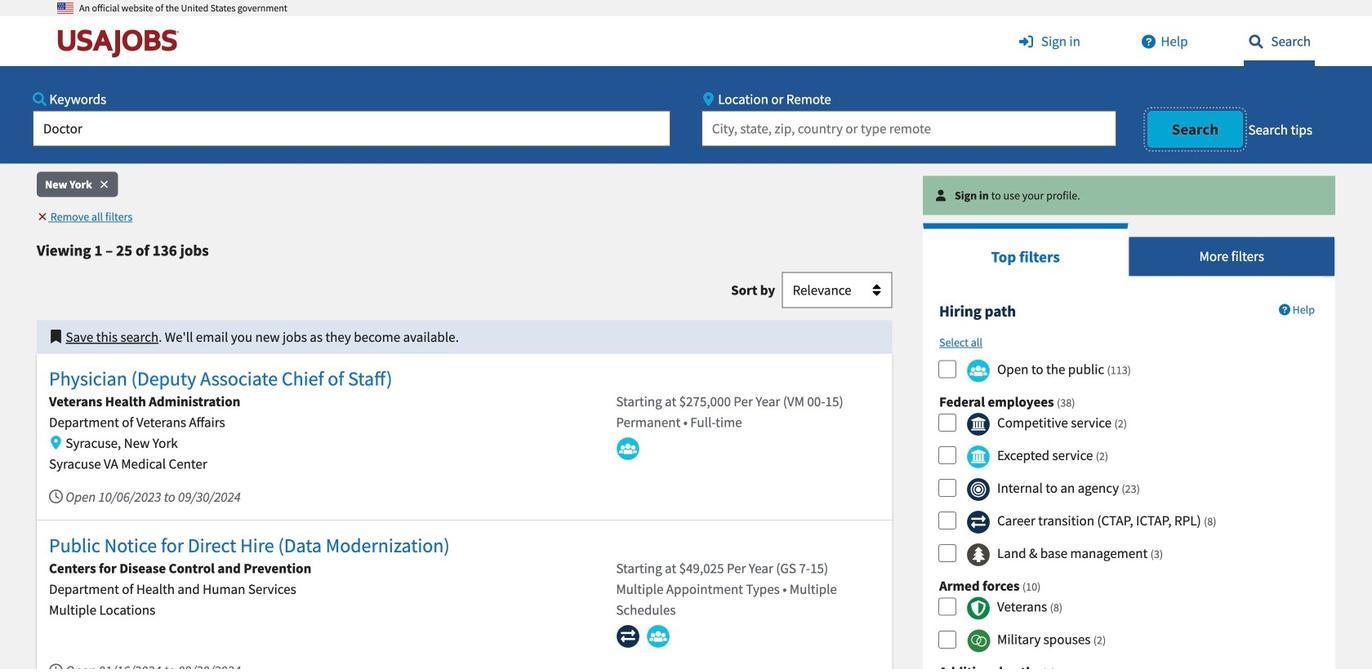 Task type: locate. For each thing, give the bounding box(es) containing it.
open to the public image
[[967, 359, 991, 383]]

tab list
[[923, 224, 1336, 277]]

Job title, dept., agency, series or occupation text field
[[33, 111, 671, 147]]

main navigation element
[[0, 16, 1372, 164]]

job search image
[[1244, 35, 1269, 49]]

u.s. flag image
[[57, 0, 74, 16]]

competitive service image
[[967, 413, 991, 437]]

land & base management image
[[967, 544, 991, 567]]

City, state, zip, country or type remote text field
[[702, 111, 1117, 147]]

remove all filters image
[[37, 211, 48, 223]]

usajobs logo image
[[57, 29, 186, 58]]



Task type: describe. For each thing, give the bounding box(es) containing it.
help image
[[1137, 35, 1161, 49]]

header element
[[0, 0, 1372, 164]]

career transition (ctap, ictap, rpl) image
[[967, 511, 991, 535]]

internal to an agency image
[[967, 478, 991, 502]]

military spouses image
[[967, 630, 991, 654]]

hiring path help image
[[1279, 304, 1291, 316]]

excepted service image
[[967, 446, 991, 469]]

veterans image
[[967, 597, 991, 621]]



Task type: vqa. For each thing, say whether or not it's contained in the screenshot.
main navigation element
yes



